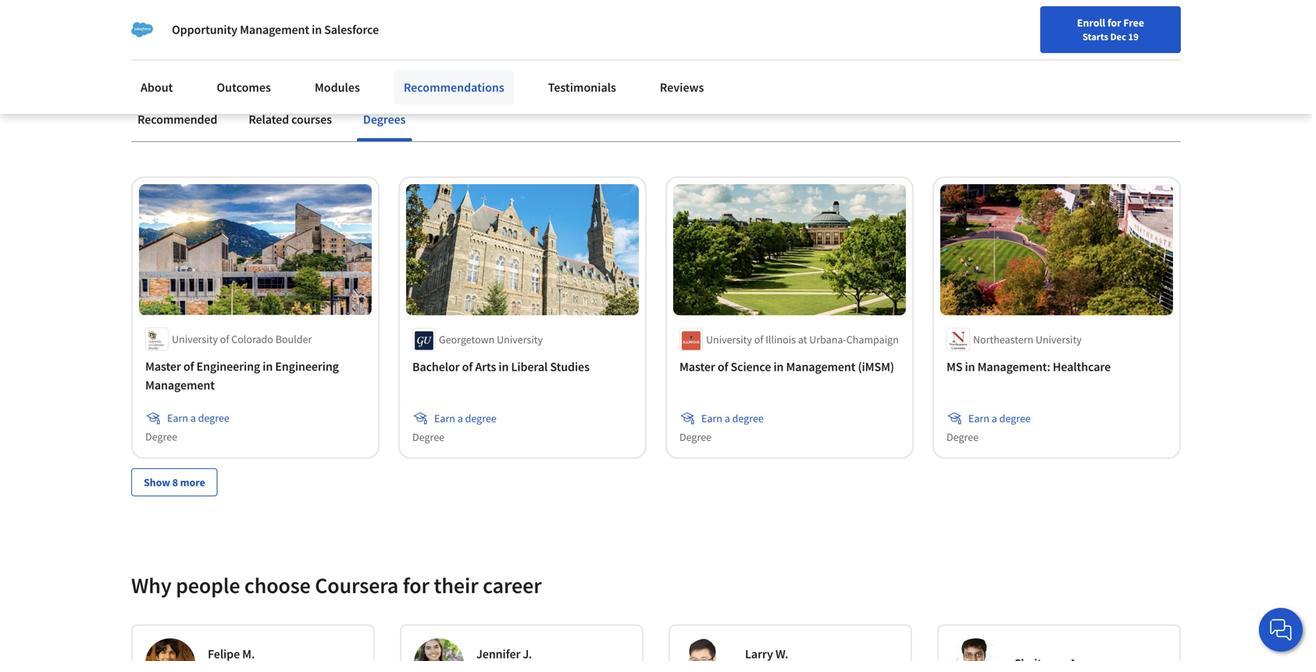 Task type: locate. For each thing, give the bounding box(es) containing it.
degree down arts
[[465, 411, 497, 426]]

8
[[172, 475, 178, 490]]

modules
[[315, 80, 360, 95]]

1 earn from the left
[[167, 411, 188, 426]]

ms
[[947, 359, 963, 375]]

3 a from the left
[[725, 411, 730, 426]]

degree
[[145, 430, 177, 444], [412, 430, 444, 444], [679, 430, 712, 444], [947, 430, 979, 444]]

engineering down the university of colorado boulder
[[196, 359, 260, 375]]

earn a degree for arts
[[434, 411, 497, 426]]

in down colorado on the left bottom of page
[[263, 359, 273, 375]]

dec
[[1110, 30, 1126, 43]]

earn for management:
[[968, 411, 989, 426]]

of for arts
[[462, 359, 473, 375]]

of left science
[[718, 359, 728, 375]]

you're
[[293, 48, 352, 76]]

of inside master of engineering in engineering management
[[183, 359, 194, 375]]

reviews
[[660, 80, 704, 95]]

earn for engineering
[[167, 411, 188, 426]]

university of colorado boulder
[[172, 333, 312, 347]]

0 vertical spatial recommended
[[131, 48, 272, 76]]

master of engineering in engineering management link
[[145, 358, 365, 395]]

university up ms in management: healthcare link
[[1036, 333, 1082, 347]]

(imsm)
[[858, 359, 894, 375]]

1 a from the left
[[190, 411, 196, 426]]

of left illinois
[[754, 333, 763, 347]]

2 degree from the left
[[465, 411, 497, 426]]

recommended for recommended
[[137, 112, 217, 127]]

2 horizontal spatial management
[[786, 359, 855, 375]]

salesforce image
[[131, 19, 153, 41]]

1 vertical spatial for
[[403, 572, 429, 599]]

related courses
[[249, 112, 332, 127]]

more
[[180, 475, 205, 490]]

earn a degree down management:
[[968, 411, 1031, 426]]

earn a degree down science
[[701, 411, 764, 426]]

1 horizontal spatial engineering
[[275, 359, 339, 375]]

of down the university of colorado boulder
[[183, 359, 194, 375]]

salesforce
[[324, 22, 379, 37]]

science
[[731, 359, 771, 375]]

1 horizontal spatial for
[[1107, 16, 1121, 30]]

engineering down boulder
[[275, 359, 339, 375]]

earn a degree down master of engineering in engineering management
[[167, 411, 229, 426]]

2 vertical spatial management
[[145, 378, 215, 393]]

for left their
[[403, 572, 429, 599]]

degree for engineering
[[198, 411, 229, 426]]

recommended for recommended if you're interested in business essentials
[[131, 48, 272, 76]]

1 horizontal spatial master
[[679, 359, 715, 375]]

degree down master of engineering in engineering management
[[198, 411, 229, 426]]

4 earn from the left
[[968, 411, 989, 426]]

collection element
[[122, 142, 1190, 522]]

business
[[478, 48, 560, 76]]

enroll for free starts dec 19
[[1077, 16, 1144, 43]]

recommended down about
[[137, 112, 217, 127]]

recommendations link
[[394, 70, 514, 105]]

1 master from the left
[[145, 359, 181, 375]]

opportunity
[[172, 22, 237, 37]]

1 degree from the left
[[145, 430, 177, 444]]

earn a degree down arts
[[434, 411, 497, 426]]

recommended button
[[131, 101, 224, 138]]

courses
[[291, 112, 332, 127]]

show 8 more
[[144, 475, 205, 490]]

0 horizontal spatial engineering
[[196, 359, 260, 375]]

outcomes
[[217, 80, 271, 95]]

illinois
[[766, 333, 796, 347]]

bachelor
[[412, 359, 460, 375]]

free
[[1123, 16, 1144, 30]]

university up science
[[706, 333, 752, 347]]

None search field
[[223, 10, 597, 41]]

a for science
[[725, 411, 730, 426]]

english button
[[984, 0, 1079, 51]]

4 degree from the left
[[947, 430, 979, 444]]

in right arts
[[499, 359, 509, 375]]

degree for arts
[[465, 411, 497, 426]]

a
[[190, 411, 196, 426], [457, 411, 463, 426], [725, 411, 730, 426], [992, 411, 997, 426]]

in right ms
[[965, 359, 975, 375]]

2 a from the left
[[457, 411, 463, 426]]

4 earn a degree from the left
[[968, 411, 1031, 426]]

opportunity management in salesforce
[[172, 22, 379, 37]]

northeastern university
[[973, 333, 1082, 347]]

in up the "recommendations"
[[456, 48, 473, 76]]

degree down management:
[[999, 411, 1031, 426]]

1 university from the left
[[172, 333, 218, 347]]

university
[[172, 333, 218, 347], [497, 333, 543, 347], [706, 333, 752, 347], [1036, 333, 1082, 347]]

2 master from the left
[[679, 359, 715, 375]]

bachelor of arts in liberal studies link
[[412, 358, 633, 376]]

2 degree from the left
[[412, 430, 444, 444]]

degree for master of engineering in engineering management
[[145, 430, 177, 444]]

at
[[798, 333, 807, 347]]

3 earn a degree from the left
[[701, 411, 764, 426]]

3 degree from the left
[[732, 411, 764, 426]]

of
[[220, 333, 229, 347], [754, 333, 763, 347], [183, 359, 194, 375], [462, 359, 473, 375], [718, 359, 728, 375]]

1 degree from the left
[[198, 411, 229, 426]]

of for science
[[718, 359, 728, 375]]

of inside bachelor of arts in liberal studies link
[[462, 359, 473, 375]]

bachelor of arts in liberal studies
[[412, 359, 590, 375]]

degree for ms in management: healthcare
[[947, 430, 979, 444]]

urbana-
[[809, 333, 846, 347]]

earn a degree for engineering
[[167, 411, 229, 426]]

in
[[312, 22, 322, 37], [456, 48, 473, 76], [263, 359, 273, 375], [499, 359, 509, 375], [774, 359, 784, 375], [965, 359, 975, 375]]

recommended inside button
[[137, 112, 217, 127]]

their
[[434, 572, 478, 599]]

2 earn from the left
[[434, 411, 455, 426]]

1 horizontal spatial management
[[240, 22, 309, 37]]

0 horizontal spatial for
[[403, 572, 429, 599]]

for
[[1107, 16, 1121, 30], [403, 572, 429, 599]]

3 earn from the left
[[701, 411, 722, 426]]

university of illinois at urbana-champaign
[[706, 333, 899, 347]]

4 university from the left
[[1036, 333, 1082, 347]]

of left arts
[[462, 359, 473, 375]]

4 a from the left
[[992, 411, 997, 426]]

management down urbana-
[[786, 359, 855, 375]]

management down the university of colorado boulder
[[145, 378, 215, 393]]

0 horizontal spatial management
[[145, 378, 215, 393]]

of left colorado on the left bottom of page
[[220, 333, 229, 347]]

master for master of science in management (imsm)
[[679, 359, 715, 375]]

in inside master of engineering in engineering management
[[263, 359, 273, 375]]

engineering
[[196, 359, 260, 375], [275, 359, 339, 375]]

management
[[240, 22, 309, 37], [786, 359, 855, 375], [145, 378, 215, 393]]

3 degree from the left
[[679, 430, 712, 444]]

champaign
[[846, 333, 899, 347]]

1 vertical spatial recommended
[[137, 112, 217, 127]]

degree
[[198, 411, 229, 426], [465, 411, 497, 426], [732, 411, 764, 426], [999, 411, 1031, 426]]

university up bachelor of arts in liberal studies link
[[497, 333, 543, 347]]

2 earn a degree from the left
[[434, 411, 497, 426]]

master
[[145, 359, 181, 375], [679, 359, 715, 375]]

why people choose coursera for their career
[[131, 572, 542, 599]]

master of engineering in engineering management
[[145, 359, 339, 393]]

management up if
[[240, 22, 309, 37]]

show notifications image
[[1101, 20, 1120, 38]]

if
[[276, 48, 288, 76]]

0 horizontal spatial master
[[145, 359, 181, 375]]

studies
[[550, 359, 590, 375]]

earn a degree for science
[[701, 411, 764, 426]]

for up dec
[[1107, 16, 1121, 30]]

interested
[[357, 48, 451, 76]]

northeastern
[[973, 333, 1033, 347]]

1 engineering from the left
[[196, 359, 260, 375]]

of inside master of science in management (imsm) link
[[718, 359, 728, 375]]

modules link
[[305, 70, 369, 105]]

1 earn a degree from the left
[[167, 411, 229, 426]]

recommended down opportunity
[[131, 48, 272, 76]]

university left colorado on the left bottom of page
[[172, 333, 218, 347]]

4 degree from the left
[[999, 411, 1031, 426]]

coursera
[[315, 572, 398, 599]]

about link
[[131, 70, 182, 105]]

degree down science
[[732, 411, 764, 426]]

master inside master of engineering in engineering management
[[145, 359, 181, 375]]

degree for master of science in management (imsm)
[[679, 430, 712, 444]]

earn
[[167, 411, 188, 426], [434, 411, 455, 426], [701, 411, 722, 426], [968, 411, 989, 426]]

0 vertical spatial for
[[1107, 16, 1121, 30]]

earn a degree
[[167, 411, 229, 426], [434, 411, 497, 426], [701, 411, 764, 426], [968, 411, 1031, 426]]

related
[[249, 112, 289, 127]]

liberal
[[511, 359, 548, 375]]

show 8 more button
[[131, 468, 218, 497]]

recommended
[[131, 48, 272, 76], [137, 112, 217, 127]]



Task type: vqa. For each thing, say whether or not it's contained in the screenshot.
Bachelor Of Arts In Liberal Studies
yes



Task type: describe. For each thing, give the bounding box(es) containing it.
2 university from the left
[[497, 333, 543, 347]]

a for engineering
[[190, 411, 196, 426]]

show
[[144, 475, 170, 490]]

testimonials link
[[539, 70, 626, 105]]

testimonials
[[548, 80, 616, 95]]

enroll
[[1077, 16, 1105, 30]]

master of science in management (imsm)
[[679, 359, 894, 375]]

ms in management: healthcare link
[[947, 358, 1167, 376]]

for inside enroll for free starts dec 19
[[1107, 16, 1121, 30]]

earn for arts
[[434, 411, 455, 426]]

degrees
[[363, 112, 406, 127]]

earn a degree for management:
[[968, 411, 1031, 426]]

of for engineering
[[183, 359, 194, 375]]

ms in management: healthcare
[[947, 359, 1111, 375]]

degree for science
[[732, 411, 764, 426]]

related courses button
[[242, 101, 338, 138]]

georgetown university
[[439, 333, 543, 347]]

arts
[[475, 359, 496, 375]]

3 university from the left
[[706, 333, 752, 347]]

2 engineering from the left
[[275, 359, 339, 375]]

management inside master of engineering in engineering management
[[145, 378, 215, 393]]

why
[[131, 572, 171, 599]]

in up you're
[[312, 22, 322, 37]]

starts
[[1083, 30, 1108, 43]]

people
[[176, 572, 240, 599]]

outcomes link
[[207, 70, 280, 105]]

degrees button
[[357, 101, 412, 138]]

chat with us image
[[1268, 618, 1293, 643]]

georgetown
[[439, 333, 495, 347]]

recommendations
[[404, 80, 504, 95]]

19
[[1128, 30, 1139, 43]]

a for management:
[[992, 411, 997, 426]]

about
[[141, 80, 173, 95]]

reviews link
[[650, 70, 713, 105]]

of for colorado
[[220, 333, 229, 347]]

essentials
[[564, 48, 657, 76]]

healthcare
[[1053, 359, 1111, 375]]

english
[[1012, 18, 1050, 33]]

degree for bachelor of arts in liberal studies
[[412, 430, 444, 444]]

0 vertical spatial management
[[240, 22, 309, 37]]

boulder
[[275, 333, 312, 347]]

recommendation tabs tab list
[[131, 101, 1181, 142]]

colorado
[[231, 333, 273, 347]]

recommended if you're interested in business essentials
[[131, 48, 657, 76]]

choose
[[244, 572, 311, 599]]

career
[[483, 572, 542, 599]]

degree for management:
[[999, 411, 1031, 426]]

in down illinois
[[774, 359, 784, 375]]

a for arts
[[457, 411, 463, 426]]

master of science in management (imsm) link
[[679, 358, 900, 376]]

master for master of engineering in engineering management
[[145, 359, 181, 375]]

1 vertical spatial management
[[786, 359, 855, 375]]

earn for science
[[701, 411, 722, 426]]

management:
[[977, 359, 1050, 375]]

of for illinois
[[754, 333, 763, 347]]



